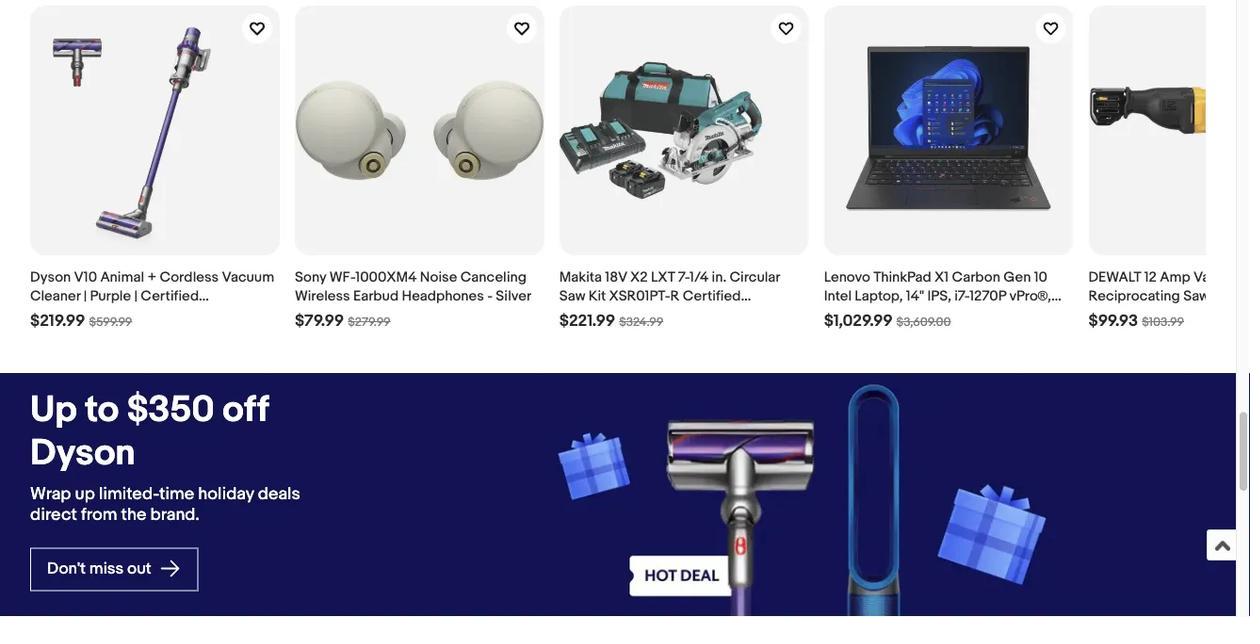 Task type: vqa. For each thing, say whether or not it's contained in the screenshot.
Sell link at the right top of the page
no



Task type: describe. For each thing, give the bounding box(es) containing it.
purple
[[90, 287, 131, 304]]

previous price $324.99 text field
[[619, 314, 664, 329]]

laptop,
[[855, 287, 903, 304]]

$103.99
[[1142, 314, 1184, 329]]

s
[[1249, 268, 1250, 285]]

$350
[[127, 388, 215, 432]]

makita 18v x2 lxt 7-1/4 in. circular saw kit xsr01pt-r certified refurbished
[[559, 268, 780, 323]]

2 | from the left
[[134, 287, 138, 304]]

1/4
[[690, 268, 709, 285]]

14"
[[906, 287, 924, 304]]

time
[[159, 484, 194, 504]]

earbud
[[353, 287, 399, 304]]

$219.99
[[30, 311, 85, 331]]

up
[[30, 388, 77, 432]]

dyson inside up to $350 off dyson wrap up limited-time holiday deals direct from the brand.
[[30, 432, 135, 476]]

animal
[[100, 268, 144, 285]]

1000xm4
[[356, 268, 417, 285]]

circular
[[730, 268, 780, 285]]

$1,029.99 $3,609.00
[[824, 311, 951, 331]]

$99.93 text field
[[1089, 311, 1139, 331]]

$99.93 $103.99
[[1089, 311, 1184, 331]]

$1,029.99
[[824, 311, 893, 331]]

12
[[1145, 268, 1157, 285]]

refurbished inside makita 18v x2 lxt 7-1/4 in. circular saw kit xsr01pt-r certified refurbished
[[559, 306, 638, 323]]

the
[[121, 505, 147, 525]]

$221.99
[[559, 311, 615, 331]]

$221.99 text field
[[559, 311, 615, 331]]

up to $350 off dyson link
[[30, 388, 302, 476]]

i7-
[[955, 287, 970, 304]]

certified inside dyson v10 animal + cordless vacuum cleaner | purple | certified refurbished
[[141, 287, 199, 304]]

from
[[81, 505, 117, 525]]

dewalt
[[1089, 268, 1141, 285]]

$79.99 text field
[[295, 311, 344, 331]]

lenovo thinkpad x1 carbon gen 10 intel laptop, 14" ips,  i7-1270p vpro®, 32gb
[[824, 268, 1051, 323]]

don't miss out link
[[30, 548, 198, 591]]

+
[[147, 268, 156, 285]]

1270p
[[970, 287, 1006, 304]]

previous price $279.99 text field
[[348, 314, 391, 329]]

in.
[[712, 268, 727, 285]]

cleaner
[[30, 287, 80, 304]]

refurbished inside dyson v10 animal + cordless vacuum cleaner | purple | certified refurbished
[[30, 306, 109, 323]]

canceling
[[460, 268, 527, 285]]

lxt
[[651, 268, 675, 285]]

lenovo
[[824, 268, 871, 285]]

kit
[[589, 287, 606, 304]]

dyson v10 animal + cordless vacuum cleaner | purple | certified refurbished
[[30, 268, 274, 323]]

brand.
[[150, 505, 200, 525]]

$1,029.99 text field
[[824, 311, 893, 331]]

saw
[[559, 287, 586, 304]]

out
[[127, 559, 151, 579]]

silver
[[496, 287, 532, 304]]

$3,609.00
[[897, 314, 951, 329]]

$599.99
[[89, 314, 132, 329]]

previous price $599.99 text field
[[89, 314, 132, 329]]

up to $350 off dyson wrap up limited-time holiday deals direct from the brand.
[[30, 388, 300, 525]]

wireless
[[295, 287, 350, 304]]

wrap
[[30, 484, 71, 504]]

vpro®,
[[1010, 287, 1051, 304]]

off
[[223, 388, 269, 432]]

18v
[[605, 268, 627, 285]]

1 | from the left
[[84, 287, 87, 304]]

wf-
[[329, 268, 356, 285]]



Task type: locate. For each thing, give the bounding box(es) containing it.
vacuum
[[222, 268, 274, 285]]

cordless
[[160, 268, 219, 285]]

don't miss out
[[47, 559, 155, 579]]

noise
[[420, 268, 457, 285]]

r
[[670, 287, 680, 304]]

refurbished down cleaner
[[30, 306, 109, 323]]

refurbished down kit
[[559, 306, 638, 323]]

10
[[1034, 268, 1048, 285]]

0 horizontal spatial certified
[[141, 287, 199, 304]]

0 horizontal spatial |
[[84, 287, 87, 304]]

amp
[[1160, 268, 1191, 285]]

0 horizontal spatial refurbished
[[30, 306, 109, 323]]

2 refurbished from the left
[[559, 306, 638, 323]]

0 vertical spatial dyson
[[30, 268, 71, 285]]

$221.99 $324.99
[[559, 311, 664, 331]]

deals
[[258, 484, 300, 504]]

1 refurbished from the left
[[30, 306, 109, 323]]

$324.99
[[619, 314, 664, 329]]

x1
[[935, 268, 949, 285]]

$79.99
[[295, 311, 344, 331]]

previous price $103.99 text field
[[1142, 314, 1184, 329]]

certified down in.
[[683, 287, 741, 304]]

1 horizontal spatial refurbished
[[559, 306, 638, 323]]

to
[[85, 388, 119, 432]]

miss
[[89, 559, 124, 579]]

2 certified from the left
[[683, 287, 741, 304]]

-
[[487, 287, 493, 304]]

1 horizontal spatial certified
[[683, 287, 741, 304]]

$219.99 text field
[[30, 311, 85, 331]]

dyson
[[30, 268, 71, 285], [30, 432, 135, 476]]

dyson up cleaner
[[30, 268, 71, 285]]

ips,
[[928, 287, 952, 304]]

refurbished
[[30, 306, 109, 323], [559, 306, 638, 323]]

certified down +
[[141, 287, 199, 304]]

makita
[[559, 268, 602, 285]]

x2
[[630, 268, 648, 285]]

intel
[[824, 287, 852, 304]]

sony wf-1000xm4 noise canceling wireless earbud headphones - silver $79.99 $279.99
[[295, 268, 532, 331]]

thinkpad
[[874, 268, 932, 285]]

previous price $3,609.00 text field
[[897, 314, 951, 329]]

1 certified from the left
[[141, 287, 199, 304]]

xsr01pt-
[[609, 287, 670, 304]]

1 dyson from the top
[[30, 268, 71, 285]]

$219.99 $599.99
[[30, 311, 132, 331]]

variable
[[1194, 268, 1246, 285]]

certified
[[141, 287, 199, 304], [683, 287, 741, 304]]

$99.93
[[1089, 311, 1139, 331]]

2 dyson from the top
[[30, 432, 135, 476]]

v10
[[74, 268, 97, 285]]

| down animal
[[134, 287, 138, 304]]

holiday
[[198, 484, 254, 504]]

dyson up up
[[30, 432, 135, 476]]

|
[[84, 287, 87, 304], [134, 287, 138, 304]]

certified inside makita 18v x2 lxt 7-1/4 in. circular saw kit xsr01pt-r certified refurbished
[[683, 287, 741, 304]]

1 horizontal spatial |
[[134, 287, 138, 304]]

32gb
[[824, 306, 860, 323]]

7-
[[678, 268, 690, 285]]

don't
[[47, 559, 86, 579]]

headphones
[[402, 287, 484, 304]]

gen
[[1004, 268, 1031, 285]]

sony
[[295, 268, 326, 285]]

dyson inside dyson v10 animal + cordless vacuum cleaner | purple | certified refurbished
[[30, 268, 71, 285]]

limited-
[[99, 484, 159, 504]]

up
[[75, 484, 95, 504]]

1 vertical spatial dyson
[[30, 432, 135, 476]]

$279.99
[[348, 314, 391, 329]]

| down v10
[[84, 287, 87, 304]]

direct
[[30, 505, 77, 525]]

dewalt 12 amp variable s
[[1089, 268, 1250, 323]]

carbon
[[952, 268, 1001, 285]]



